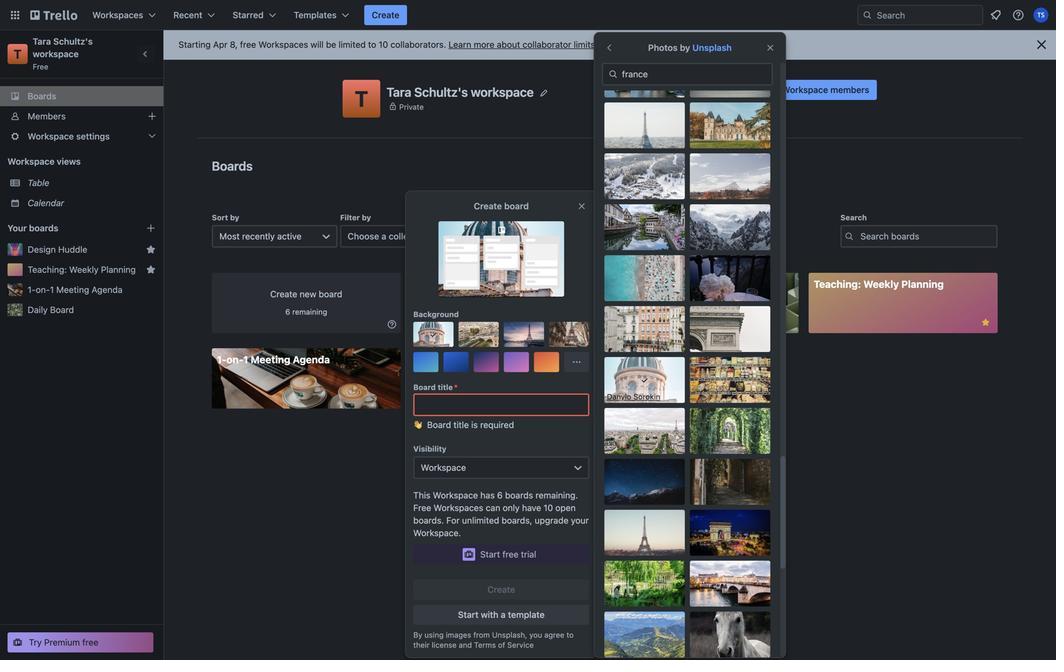 Task type: vqa. For each thing, say whether or not it's contained in the screenshot.
Ups
no



Task type: locate. For each thing, give the bounding box(es) containing it.
1 horizontal spatial start
[[481, 549, 500, 560]]

agenda
[[92, 285, 123, 295], [293, 354, 330, 366]]

weekly inside "link"
[[864, 278, 900, 290]]

0 horizontal spatial 10
[[379, 39, 388, 50]]

board
[[642, 278, 671, 290], [50, 305, 74, 315], [414, 383, 436, 392], [427, 420, 451, 430]]

0 vertical spatial start
[[481, 549, 500, 560]]

free right premium at the bottom left of the page
[[82, 637, 98, 648]]

1 horizontal spatial to
[[567, 631, 574, 640]]

you
[[530, 631, 542, 640]]

0 horizontal spatial title
[[438, 383, 453, 392]]

0 horizontal spatial create button
[[364, 5, 407, 25]]

on-
[[36, 285, 50, 295], [227, 354, 243, 366]]

1 vertical spatial free
[[414, 503, 432, 513]]

0 vertical spatial 6
[[286, 308, 290, 316]]

collaborator
[[523, 39, 572, 50]]

upgrade
[[535, 515, 569, 526]]

Search field
[[873, 6, 983, 25]]

meeting down 6 remaining
[[251, 354, 291, 366]]

create button up start with a template
[[414, 580, 590, 600]]

start down unlimited
[[481, 549, 500, 560]]

limits
[[574, 39, 595, 50]]

0 vertical spatial 10
[[379, 39, 388, 50]]

t inside button
[[355, 86, 368, 112]]

agenda down "teaching: weekly planning" button
[[92, 285, 123, 295]]

workspace down members
[[28, 131, 74, 142]]

tara right "t" link at the top
[[33, 36, 51, 47]]

unsplash
[[693, 42, 732, 53]]

premium
[[44, 637, 80, 648]]

0 horizontal spatial by
[[230, 213, 239, 222]]

1 vertical spatial huddle
[[452, 278, 487, 290]]

0 horizontal spatial 1
[[50, 285, 54, 295]]

t for "t" link at the top
[[14, 47, 22, 61]]

1 vertical spatial free
[[503, 549, 519, 560]]

create for create board
[[474, 201, 502, 211]]

0 vertical spatial workspace
[[33, 49, 79, 59]]

free right "t" link at the top
[[33, 62, 48, 71]]

design inside "button"
[[28, 244, 56, 255]]

1 vertical spatial 10
[[544, 503, 553, 513]]

0 horizontal spatial free
[[82, 637, 98, 648]]

t left private on the top left of page
[[355, 86, 368, 112]]

1 horizontal spatial daily
[[615, 278, 639, 290]]

agree
[[545, 631, 565, 640]]

boards up sort by
[[212, 159, 253, 173]]

your
[[571, 515, 589, 526]]

0 vertical spatial boards
[[29, 223, 58, 233]]

1 horizontal spatial planning
[[902, 278, 944, 290]]

0 vertical spatial teaching:
[[28, 264, 67, 275]]

title left is
[[454, 420, 469, 430]]

schultz's
[[53, 36, 93, 47], [414, 84, 468, 99]]

free left trial
[[503, 549, 519, 560]]

workspace up table
[[8, 156, 55, 167]]

1 horizontal spatial daily board
[[615, 278, 671, 290]]

workspace settings button
[[0, 126, 164, 147]]

1 vertical spatial workspaces
[[259, 39, 308, 50]]

0 horizontal spatial start
[[458, 610, 479, 620]]

tara up private on the top left of page
[[387, 84, 412, 99]]

1 vertical spatial design huddle
[[416, 278, 487, 290]]

1-
[[28, 285, 36, 295], [217, 354, 227, 366]]

background element
[[414, 322, 590, 372]]

2 vertical spatial free
[[82, 637, 98, 648]]

teaching: weekly planning down search text field
[[814, 278, 944, 290]]

boards inside this workspace has 6 boards remaining. free workspaces can only have 10 open boards. for unlimited boards, upgrade your workspace.
[[505, 490, 533, 501]]

can
[[486, 503, 501, 513]]

0 vertical spatial design
[[28, 244, 56, 255]]

1 vertical spatial 6
[[497, 490, 503, 501]]

teaching: weekly planning down design huddle "button"
[[28, 264, 136, 275]]

remaining.
[[536, 490, 578, 501]]

private
[[399, 102, 424, 111]]

settings
[[76, 131, 110, 142]]

workspace for tara schultz's workspace
[[471, 84, 534, 99]]

0 horizontal spatial planning
[[101, 264, 136, 275]]

👋
[[414, 420, 422, 430]]

1 starred icon image from the top
[[146, 245, 156, 255]]

1 horizontal spatial workspace
[[471, 84, 534, 99]]

10 inside this workspace has 6 boards remaining. free workspaces can only have 10 open boards. for unlimited boards, upgrade your workspace.
[[544, 503, 553, 513]]

0 horizontal spatial board
[[319, 289, 343, 299]]

from
[[474, 631, 490, 640]]

1 horizontal spatial t
[[355, 86, 368, 112]]

tara inside tara schultz's workspace free
[[33, 36, 51, 47]]

10 right limited
[[379, 39, 388, 50]]

0 horizontal spatial meeting
[[56, 285, 89, 295]]

0 horizontal spatial workspaces
[[92, 10, 143, 20]]

1 vertical spatial starred icon image
[[146, 265, 156, 275]]

teaching: weekly planning inside button
[[28, 264, 136, 275]]

workspace.
[[414, 528, 461, 538]]

a right choose
[[382, 231, 387, 242]]

1 horizontal spatial weekly
[[864, 278, 900, 290]]

a right with
[[501, 610, 506, 620]]

workspace views
[[8, 156, 81, 167]]

by right sort
[[230, 213, 239, 222]]

teaching: weekly planning button
[[28, 264, 141, 276]]

t link
[[8, 44, 28, 64]]

design huddle up background
[[416, 278, 487, 290]]

a
[[382, 231, 387, 242], [501, 610, 506, 620]]

board title *
[[414, 383, 458, 392]]

0 horizontal spatial agenda
[[92, 285, 123, 295]]

design huddle down your boards with 4 items element
[[28, 244, 87, 255]]

boards up only
[[505, 490, 533, 501]]

huddle up background
[[452, 278, 487, 290]]

workspaces up for
[[434, 503, 484, 513]]

weekly down search text field
[[864, 278, 900, 290]]

weekly down design huddle "button"
[[69, 264, 99, 275]]

with
[[481, 610, 499, 620]]

1 horizontal spatial by
[[362, 213, 371, 222]]

0 vertical spatial planning
[[101, 264, 136, 275]]

2 horizontal spatial by
[[680, 42, 691, 53]]

1 vertical spatial schultz's
[[414, 84, 468, 99]]

6 right has
[[497, 490, 503, 501]]

by right photos
[[680, 42, 691, 53]]

0 vertical spatial 1
[[50, 285, 54, 295]]

is
[[472, 420, 478, 430]]

start with a template
[[458, 610, 545, 620]]

boards up members
[[28, 91, 56, 101]]

0 horizontal spatial a
[[382, 231, 387, 242]]

boards
[[29, 223, 58, 233], [505, 490, 533, 501]]

workspace for tara schultz's workspace free
[[33, 49, 79, 59]]

workspace down the about
[[471, 84, 534, 99]]

t for t button
[[355, 86, 368, 112]]

0 vertical spatial free
[[33, 62, 48, 71]]

create button up starting apr 8, free workspaces will be limited to 10 collaborators. learn more about collaborator limits
[[364, 5, 407, 25]]

0 vertical spatial 1-
[[28, 285, 36, 295]]

danylo sorokin
[[607, 392, 661, 401]]

2 horizontal spatial workspaces
[[434, 503, 484, 513]]

teaching: weekly planning inside "link"
[[814, 278, 944, 290]]

1 vertical spatial t
[[355, 86, 368, 112]]

start free trial
[[481, 549, 537, 560]]

0 horizontal spatial free
[[33, 62, 48, 71]]

0 vertical spatial teaching: weekly planning
[[28, 264, 136, 275]]

learn
[[449, 39, 472, 50]]

1
[[50, 285, 54, 295], [243, 354, 248, 366]]

1 horizontal spatial 1-on-1 meeting agenda
[[217, 354, 330, 366]]

workspaces inside this workspace has 6 boards remaining. free workspaces can only have 10 open boards. for unlimited boards, upgrade your workspace.
[[434, 503, 484, 513]]

1-on-1 meeting agenda down 6 remaining
[[217, 354, 330, 366]]

search image
[[863, 10, 873, 20]]

0 vertical spatial boards
[[28, 91, 56, 101]]

None text field
[[414, 394, 590, 416]]

by
[[414, 631, 423, 640]]

to right limited
[[368, 39, 376, 50]]

0 horizontal spatial weekly
[[69, 264, 99, 275]]

workspaces inside "popup button"
[[92, 10, 143, 20]]

1 vertical spatial workspace
[[471, 84, 534, 99]]

1 horizontal spatial teaching:
[[814, 278, 862, 290]]

by
[[680, 42, 691, 53], [230, 213, 239, 222], [362, 213, 371, 222]]

schultz's up private on the top left of page
[[414, 84, 468, 99]]

starred icon image
[[146, 245, 156, 255], [146, 265, 156, 275]]

photos by unsplash
[[648, 42, 732, 53]]

danylo sorokin button
[[605, 357, 685, 403]]

try premium free
[[29, 637, 98, 648]]

images
[[446, 631, 472, 640]]

0 vertical spatial title
[[438, 383, 453, 392]]

schultz's down back to home image
[[53, 36, 93, 47]]

workspace inside tara schultz's workspace free
[[33, 49, 79, 59]]

workspaces up workspace navigation collapse icon
[[92, 10, 143, 20]]

0 vertical spatial tara
[[33, 36, 51, 47]]

0 horizontal spatial 1-on-1 meeting agenda
[[28, 285, 123, 295]]

weekly
[[69, 264, 99, 275], [864, 278, 900, 290]]

start left with
[[458, 610, 479, 620]]

members
[[831, 85, 870, 95]]

recent
[[174, 10, 203, 20]]

daily board link
[[610, 273, 799, 333], [28, 304, 156, 316]]

meeting down "teaching: weekly planning" button
[[56, 285, 89, 295]]

workspace right "t" link at the top
[[33, 49, 79, 59]]

workspace down visibility
[[421, 463, 466, 473]]

huddle down your boards with 4 items element
[[58, 244, 87, 255]]

0 vertical spatial daily
[[615, 278, 639, 290]]

0 vertical spatial workspaces
[[92, 10, 143, 20]]

boards down calendar
[[29, 223, 58, 233]]

1 vertical spatial boards
[[505, 490, 533, 501]]

workspace for workspace
[[421, 463, 466, 473]]

agenda down remaining
[[293, 354, 330, 366]]

1 horizontal spatial teaching: weekly planning
[[814, 278, 944, 290]]

1 vertical spatial a
[[501, 610, 506, 620]]

workspace inside workspace settings popup button
[[28, 131, 74, 142]]

filter
[[340, 213, 360, 222]]

create for bottommost create button
[[488, 585, 515, 595]]

0 vertical spatial design huddle
[[28, 244, 87, 255]]

0 vertical spatial to
[[368, 39, 376, 50]]

1 vertical spatial 1
[[243, 354, 248, 366]]

1 vertical spatial tara
[[387, 84, 412, 99]]

collection
[[389, 231, 429, 242]]

0 horizontal spatial teaching:
[[28, 264, 67, 275]]

workspace
[[782, 85, 829, 95], [28, 131, 74, 142], [8, 156, 55, 167], [421, 463, 466, 473], [433, 490, 478, 501]]

teaching:
[[28, 264, 67, 275], [814, 278, 862, 290]]

2 starred icon image from the top
[[146, 265, 156, 275]]

create board
[[474, 201, 529, 211]]

board
[[504, 201, 529, 211], [319, 289, 343, 299]]

design down your boards
[[28, 244, 56, 255]]

design up background
[[416, 278, 450, 290]]

1 horizontal spatial tara
[[387, 84, 412, 99]]

to right agree
[[567, 631, 574, 640]]

to inside by using images from unsplash, you agree to their
[[567, 631, 574, 640]]

1 vertical spatial planning
[[902, 278, 944, 290]]

schultz's inside tara schultz's workspace free
[[53, 36, 93, 47]]

1 horizontal spatial boards
[[212, 159, 253, 173]]

6 left remaining
[[286, 308, 290, 316]]

0 vertical spatial t
[[14, 47, 22, 61]]

1 horizontal spatial 10
[[544, 503, 553, 513]]

workspaces left will
[[259, 39, 308, 50]]

table
[[28, 178, 49, 188]]

tara schultz's workspace
[[387, 84, 534, 99]]

planning down search text field
[[902, 278, 944, 290]]

workspace up for
[[433, 490, 478, 501]]

0 horizontal spatial 6
[[286, 308, 290, 316]]

try
[[29, 637, 42, 648]]

title left *
[[438, 383, 453, 392]]

free down this
[[414, 503, 432, 513]]

1 horizontal spatial meeting
[[251, 354, 291, 366]]

10
[[379, 39, 388, 50], [544, 503, 553, 513]]

click to unstar this board. it will be removed from your starred list. image
[[981, 317, 992, 328]]

sm image inside invite workspace members button
[[745, 84, 757, 96]]

table link
[[28, 177, 156, 189]]

create inside the primary element
[[372, 10, 400, 20]]

free inside tara schultz's workspace free
[[33, 62, 48, 71]]

license
[[432, 641, 457, 650]]

1 horizontal spatial schultz's
[[414, 84, 468, 99]]

invite
[[757, 85, 780, 95]]

your
[[8, 223, 27, 233]]

schultz's for tara schultz's workspace
[[414, 84, 468, 99]]

meeting
[[56, 285, 89, 295], [251, 354, 291, 366]]

required
[[480, 420, 514, 430]]

limited
[[339, 39, 366, 50]]

0 horizontal spatial huddle
[[58, 244, 87, 255]]

of
[[498, 641, 505, 650]]

1 horizontal spatial 1-on-1 meeting agenda link
[[212, 348, 401, 409]]

planning down design huddle "button"
[[101, 264, 136, 275]]

tara for tara schultz's workspace free
[[33, 36, 51, 47]]

for
[[447, 515, 460, 526]]

sm image
[[745, 84, 757, 96], [386, 318, 398, 331]]

0 horizontal spatial t
[[14, 47, 22, 61]]

0 horizontal spatial sm image
[[386, 318, 398, 331]]

1-on-1 meeting agenda down "teaching: weekly planning" button
[[28, 285, 123, 295]]

1-on-1 meeting agenda
[[28, 285, 123, 295], [217, 354, 330, 366]]

close popover image
[[766, 43, 776, 53], [577, 201, 587, 211]]

workspace right invite
[[782, 85, 829, 95]]

free right 8,
[[240, 39, 256, 50]]

tara for tara schultz's workspace
[[387, 84, 412, 99]]

t left tara schultz's workspace free
[[14, 47, 22, 61]]

title
[[438, 383, 453, 392], [454, 420, 469, 430]]

0 horizontal spatial design huddle
[[28, 244, 87, 255]]

by for photos
[[680, 42, 691, 53]]

1 horizontal spatial 6
[[497, 490, 503, 501]]

free
[[33, 62, 48, 71], [414, 503, 432, 513]]

boards,
[[502, 515, 533, 526]]

workspace navigation collapse icon image
[[137, 45, 155, 63]]

create button
[[364, 5, 407, 25], [414, 580, 590, 600]]

service
[[508, 641, 534, 650]]

choose a collection button
[[340, 225, 466, 248]]

start
[[481, 549, 500, 560], [458, 610, 479, 620]]

0 horizontal spatial design
[[28, 244, 56, 255]]

by right filter
[[362, 213, 371, 222]]

10 up upgrade
[[544, 503, 553, 513]]

active
[[277, 231, 302, 242]]



Task type: describe. For each thing, give the bounding box(es) containing it.
free inside this workspace has 6 boards remaining. free workspaces can only have 10 open boards. for unlimited boards, upgrade your workspace.
[[414, 503, 432, 513]]

1 vertical spatial agenda
[[293, 354, 330, 366]]

will
[[311, 39, 324, 50]]

6 remaining
[[286, 308, 327, 316]]

templates button
[[286, 5, 357, 25]]

by for filter
[[362, 213, 371, 222]]

design huddle link
[[411, 273, 600, 333]]

new
[[300, 289, 317, 299]]

your boards
[[8, 223, 58, 233]]

start with a template button
[[414, 605, 590, 625]]

choose a collection
[[348, 231, 429, 242]]

boards link
[[0, 86, 164, 106]]

choose
[[348, 231, 379, 242]]

starred icon image for design huddle
[[146, 245, 156, 255]]

sort by
[[212, 213, 239, 222]]

most recently active
[[220, 231, 302, 242]]

tara schultz (taraschultz7) image
[[1034, 8, 1049, 23]]

workspace settings
[[28, 131, 110, 142]]

0 horizontal spatial to
[[368, 39, 376, 50]]

workspace inside this workspace has 6 boards remaining. free workspaces can only have 10 open boards. for unlimited boards, upgrade your workspace.
[[433, 490, 478, 501]]

by using images from unsplash, you agree to their
[[414, 631, 574, 650]]

0 notifications image
[[989, 8, 1004, 23]]

primary element
[[0, 0, 1057, 30]]

0 horizontal spatial 1-on-1 meeting agenda link
[[28, 284, 156, 296]]

wave image
[[414, 419, 422, 437]]

this
[[414, 490, 431, 501]]

workspace for workspace views
[[8, 156, 55, 167]]

1 vertical spatial board
[[319, 289, 343, 299]]

1 horizontal spatial design
[[416, 278, 450, 290]]

templates
[[294, 10, 337, 20]]

weekly inside button
[[69, 264, 99, 275]]

create new board
[[270, 289, 343, 299]]

boards.
[[414, 515, 444, 526]]

1 vertical spatial 1-
[[217, 354, 227, 366]]

views
[[57, 156, 81, 167]]

6 inside this workspace has 6 boards remaining. free workspaces can only have 10 open boards. for unlimited boards, upgrade your workspace.
[[497, 490, 503, 501]]

0 vertical spatial meeting
[[56, 285, 89, 295]]

has
[[481, 490, 495, 501]]

more
[[474, 39, 495, 50]]

return to previous screen image
[[605, 43, 615, 53]]

workspaces button
[[85, 5, 163, 25]]

open information menu image
[[1013, 9, 1025, 21]]

create button inside the primary element
[[364, 5, 407, 25]]

license link
[[432, 641, 457, 650]]

0 horizontal spatial 1-
[[28, 285, 36, 295]]

teaching: weekly planning link
[[809, 273, 998, 333]]

start free trial button
[[414, 545, 590, 565]]

0 vertical spatial 1-on-1 meeting agenda
[[28, 285, 123, 295]]

only
[[503, 503, 520, 513]]

1 vertical spatial on-
[[227, 354, 243, 366]]

*
[[454, 383, 458, 392]]

about
[[497, 39, 520, 50]]

template
[[508, 610, 545, 620]]

custom image image
[[429, 330, 439, 340]]

0 vertical spatial free
[[240, 39, 256, 50]]

design huddle button
[[28, 243, 141, 256]]

0 vertical spatial close popover image
[[766, 43, 776, 53]]

trial
[[521, 549, 537, 560]]

by for sort
[[230, 213, 239, 222]]

tara schultz's workspace link
[[33, 36, 95, 59]]

0 horizontal spatial daily board
[[28, 305, 74, 315]]

free inside the try premium free button
[[82, 637, 98, 648]]

unsplash link
[[693, 42, 732, 53]]

free inside start free trial button
[[503, 549, 519, 560]]

1 horizontal spatial a
[[501, 610, 506, 620]]

teaching: inside "link"
[[814, 278, 862, 290]]

1 horizontal spatial title
[[454, 420, 469, 430]]

calendar
[[28, 198, 64, 208]]

photos
[[648, 42, 678, 53]]

workspace for workspace settings
[[28, 131, 74, 142]]

learn more about collaborator limits link
[[449, 39, 595, 50]]

0 horizontal spatial on-
[[36, 285, 50, 295]]

starred
[[233, 10, 264, 20]]

background
[[414, 310, 459, 319]]

invite workspace members button
[[737, 80, 877, 100]]

1 vertical spatial daily
[[28, 305, 48, 315]]

8,
[[230, 39, 238, 50]]

1 vertical spatial 1-on-1 meeting agenda link
[[212, 348, 401, 409]]

1 vertical spatial create button
[[414, 580, 590, 600]]

0 vertical spatial board
[[504, 201, 529, 211]]

members
[[28, 111, 66, 121]]

unsplash,
[[492, 631, 528, 640]]

starred button
[[225, 5, 284, 25]]

start for start free trial
[[481, 549, 500, 560]]

try premium free button
[[8, 633, 153, 653]]

invite workspace members
[[757, 85, 870, 95]]

design huddle inside "button"
[[28, 244, 87, 255]]

terms of service link
[[474, 641, 534, 650]]

sorokin
[[634, 392, 661, 401]]

Photos field
[[602, 63, 773, 86]]

0 vertical spatial agenda
[[92, 285, 123, 295]]

members link
[[0, 106, 164, 126]]

start for start with a template
[[458, 610, 479, 620]]

remaining
[[292, 308, 327, 316]]

sort
[[212, 213, 228, 222]]

1 vertical spatial close popover image
[[577, 201, 587, 211]]

search
[[841, 213, 867, 222]]

back to home image
[[30, 5, 77, 25]]

have
[[522, 503, 541, 513]]

0 vertical spatial daily board
[[615, 278, 671, 290]]

0 horizontal spatial boards
[[29, 223, 58, 233]]

recently
[[242, 231, 275, 242]]

0 horizontal spatial daily board link
[[28, 304, 156, 316]]

Search text field
[[841, 225, 998, 248]]

planning inside button
[[101, 264, 136, 275]]

teaching: inside button
[[28, 264, 67, 275]]

your boards with 4 items element
[[8, 221, 127, 236]]

add board image
[[146, 223, 156, 233]]

calendar link
[[28, 197, 156, 209]]

starred icon image for teaching: weekly planning
[[146, 265, 156, 275]]

1 vertical spatial meeting
[[251, 354, 291, 366]]

apr
[[213, 39, 228, 50]]

danylo
[[607, 392, 632, 401]]

0 horizontal spatial boards
[[28, 91, 56, 101]]

1 horizontal spatial design huddle
[[416, 278, 487, 290]]

recent button
[[166, 5, 223, 25]]

1 horizontal spatial daily board link
[[610, 273, 799, 333]]

schultz's for tara schultz's workspace free
[[53, 36, 93, 47]]

unlimited
[[462, 515, 500, 526]]

most
[[220, 231, 240, 242]]

👋 board title is required
[[414, 420, 514, 430]]

planning inside "link"
[[902, 278, 944, 290]]

t button
[[343, 80, 381, 118]]

and
[[459, 641, 472, 650]]

create for create new board
[[270, 289, 297, 299]]

workspace inside invite workspace members button
[[782, 85, 829, 95]]

visibility
[[414, 445, 447, 453]]

starting
[[179, 39, 211, 50]]

huddle inside "button"
[[58, 244, 87, 255]]



